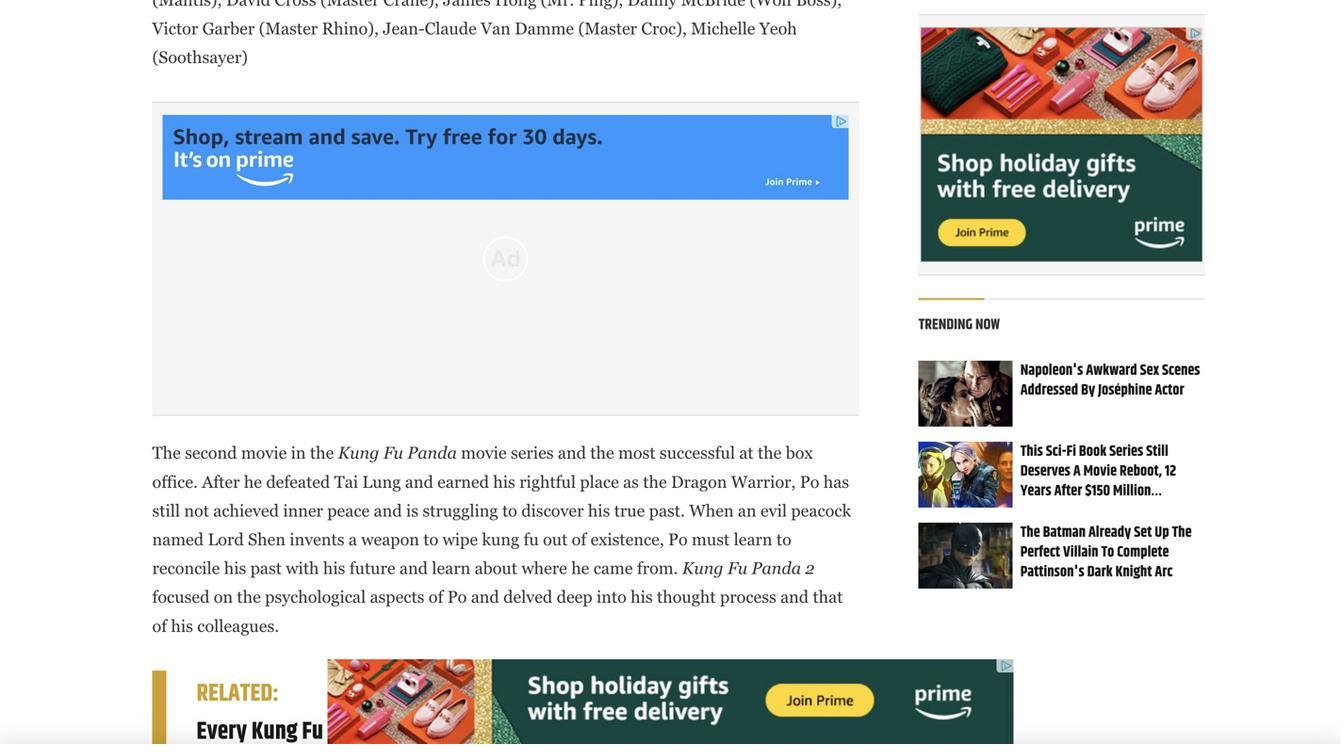 Task type: describe. For each thing, give the bounding box(es) containing it.
weapon
[[361, 530, 419, 550]]

still
[[152, 502, 180, 521]]

2 horizontal spatial po
[[800, 473, 820, 492]]

evil
[[761, 502, 787, 521]]

actor
[[1155, 379, 1185, 402]]

disappointment
[[1021, 500, 1109, 523]]

joaquin phoenix and vanessa kirby in napoleon 1 image
[[919, 361, 1013, 427]]

of inside movie series and the most successful at the box office. after he defeated tai lung and earned his rightful place as the dragon warrior, po has still not achieved inner peace and is struggling to discover his true past. when an evil peacock named lord shen invents a weapon to wipe kung fu out of existence, po must learn to reconcile his past with his future and learn about where he came from.
[[572, 530, 587, 550]]

most
[[619, 444, 656, 463]]

colleagues.
[[197, 617, 279, 636]]

$150
[[1086, 480, 1111, 503]]

into
[[597, 588, 627, 607]]

his right into
[[631, 588, 653, 607]]

past.
[[649, 502, 685, 521]]

discover
[[522, 502, 584, 521]]

invents
[[290, 530, 345, 550]]

shen
[[248, 530, 286, 550]]

perfect
[[1021, 541, 1061, 564]]

related:
[[197, 675, 279, 713]]

the for the second movie in the kung fu panda
[[152, 444, 181, 463]]

villain
[[1064, 541, 1099, 564]]

1 horizontal spatial panda
[[752, 559, 801, 579]]

the right "at"
[[758, 444, 782, 463]]

tai
[[334, 473, 358, 492]]

the second movie in the kung fu panda
[[152, 444, 461, 463]]

joséphine
[[1099, 379, 1153, 402]]

movie inside movie series and the most successful at the box office. after he defeated tai lung and earned his rightful place as the dragon warrior, po has still not achieved inner peace and is struggling to discover his true past. when an evil peacock named lord shen invents a weapon to wipe kung fu out of existence, po must learn to reconcile his past with his future and learn about where he came from.
[[461, 444, 507, 463]]

fi
[[1067, 441, 1077, 464]]

the batman already set up the perfect villain to complete pattinson's dark knight arc link
[[1021, 522, 1192, 584]]

series
[[511, 444, 554, 463]]

with
[[286, 559, 319, 579]]

on
[[214, 588, 233, 607]]

2 horizontal spatial to
[[777, 530, 792, 550]]

when
[[689, 502, 734, 521]]

years
[[1021, 480, 1052, 503]]

as
[[623, 473, 639, 492]]

napoleon's awkward sex scenes addressed by joséphine actor link
[[1021, 360, 1201, 402]]

arc
[[1155, 561, 1173, 584]]

still
[[1147, 441, 1169, 464]]

sci-
[[1046, 441, 1067, 464]]

2 horizontal spatial the
[[1173, 522, 1192, 545]]

out
[[543, 530, 568, 550]]

a collage of asa butterfield as ender from ender's game, shailene woodley as tris from divergent, and natalie portman as lena double in annihilation 1 image
[[919, 443, 1013, 509]]

delved
[[504, 588, 553, 607]]

1 vertical spatial of
[[429, 588, 443, 607]]

the up place
[[591, 444, 614, 463]]

true
[[614, 502, 645, 521]]

this
[[1021, 441, 1044, 464]]

set
[[1135, 522, 1152, 545]]

sex
[[1140, 360, 1160, 383]]

focused on the psychological aspects of po and delved deep into his thought process and that of his colleagues.
[[152, 588, 843, 636]]

that
[[813, 588, 843, 607]]

second
[[185, 444, 237, 463]]

0 horizontal spatial to
[[424, 530, 439, 550]]

his down lord
[[224, 559, 246, 579]]

achieved
[[213, 502, 279, 521]]

a
[[1074, 460, 1081, 483]]

scenes
[[1163, 360, 1201, 383]]

2
[[806, 559, 815, 579]]

rightful
[[520, 473, 576, 492]]

0 horizontal spatial learn
[[432, 559, 471, 579]]

kung
[[482, 530, 520, 550]]

1 horizontal spatial to
[[503, 502, 518, 521]]

focused
[[152, 588, 210, 607]]

reconcile
[[152, 559, 220, 579]]

the batman already set up the perfect villain to complete pattinson's dark knight arc
[[1021, 522, 1192, 584]]

million
[[1114, 480, 1152, 503]]

and up the aspects
[[400, 559, 428, 579]]

office.
[[152, 473, 198, 492]]

addressed
[[1021, 379, 1079, 402]]

peacock
[[791, 502, 852, 521]]

book
[[1080, 441, 1107, 464]]

fu
[[524, 530, 539, 550]]

deserves
[[1021, 460, 1071, 483]]

complete
[[1118, 541, 1170, 564]]

po inside focused on the psychological aspects of po and delved deep into his thought process and that of his colleagues.
[[448, 588, 467, 607]]

now
[[976, 314, 1000, 337]]

deep
[[557, 588, 593, 607]]

trending
[[919, 314, 973, 337]]

napoleon's
[[1021, 360, 1084, 383]]

inner
[[283, 502, 323, 521]]



Task type: vqa. For each thing, say whether or not it's contained in the screenshot.
worldwide
no



Task type: locate. For each thing, give the bounding box(es) containing it.
1 movie from the left
[[241, 444, 287, 463]]

up
[[1155, 522, 1170, 545]]

to down evil
[[777, 530, 792, 550]]

after inside this sci-fi book series still deserves a movie reboot, 12 years after $150 million disappointment
[[1055, 480, 1083, 503]]

1 horizontal spatial kung
[[683, 559, 724, 579]]

at
[[740, 444, 754, 463]]

panda
[[408, 444, 457, 463], [752, 559, 801, 579]]

1 horizontal spatial movie
[[461, 444, 507, 463]]

successful
[[660, 444, 735, 463]]

the
[[310, 444, 334, 463], [591, 444, 614, 463], [758, 444, 782, 463], [643, 473, 667, 492], [237, 588, 261, 607]]

from.
[[637, 559, 678, 579]]

movie
[[241, 444, 287, 463], [461, 444, 507, 463]]

his down the focused
[[171, 617, 193, 636]]

0 horizontal spatial po
[[448, 588, 467, 607]]

of
[[572, 530, 587, 550], [429, 588, 443, 607], [152, 617, 167, 636]]

0 horizontal spatial fu
[[384, 444, 403, 463]]

this sci-fi book series still deserves a movie reboot, 12 years after $150 million disappointment
[[1021, 441, 1177, 523]]

0 horizontal spatial he
[[244, 473, 262, 492]]

learn down wipe
[[432, 559, 471, 579]]

to left wipe
[[424, 530, 439, 550]]

existence,
[[591, 530, 664, 550]]

panda up earned
[[408, 444, 457, 463]]

0 horizontal spatial after
[[202, 473, 240, 492]]

0 horizontal spatial movie
[[241, 444, 287, 463]]

after
[[202, 473, 240, 492], [1055, 480, 1083, 503]]

by
[[1082, 379, 1096, 402]]

the up office.
[[152, 444, 181, 463]]

after inside movie series and the most successful at the box office. after he defeated tai lung and earned his rightful place as the dragon warrior, po has still not achieved inner peace and is struggling to discover his true past. when an evil peacock named lord shen invents a weapon to wipe kung fu out of existence, po must learn to reconcile his past with his future and learn about where he came from.
[[202, 473, 240, 492]]

he
[[244, 473, 262, 492], [572, 559, 590, 579]]

dragon
[[671, 473, 727, 492]]

0 vertical spatial of
[[572, 530, 587, 550]]

a
[[349, 530, 357, 550]]

the for the batman already set up the perfect villain to complete pattinson's dark knight arc
[[1021, 522, 1041, 545]]

about
[[475, 559, 518, 579]]

reboot,
[[1120, 460, 1163, 483]]

to
[[1102, 541, 1115, 564]]

kung up tai
[[338, 444, 379, 463]]

movie
[[1084, 460, 1117, 483]]

must
[[692, 530, 730, 550]]

0 vertical spatial kung
[[338, 444, 379, 463]]

2 vertical spatial of
[[152, 617, 167, 636]]

0 vertical spatial fu
[[384, 444, 403, 463]]

0 horizontal spatial panda
[[408, 444, 457, 463]]

of down the focused
[[152, 617, 167, 636]]

fu up 'lung'
[[384, 444, 403, 463]]

earned
[[438, 473, 489, 492]]

0 horizontal spatial kung
[[338, 444, 379, 463]]

in
[[291, 444, 306, 463]]

learn
[[734, 530, 773, 550], [432, 559, 471, 579]]

batman
[[1043, 522, 1086, 545]]

process
[[720, 588, 777, 607]]

1 vertical spatial kung
[[683, 559, 724, 579]]

the inside focused on the psychological aspects of po and delved deep into his thought process and that of his colleagues.
[[237, 588, 261, 607]]

wipe
[[443, 530, 478, 550]]

and up is
[[405, 473, 434, 492]]

the right on
[[237, 588, 261, 607]]

kung down must
[[683, 559, 724, 579]]

0 vertical spatial panda
[[408, 444, 457, 463]]

his down place
[[588, 502, 610, 521]]

1 vertical spatial learn
[[432, 559, 471, 579]]

1 horizontal spatial fu
[[728, 559, 748, 579]]

defeated
[[266, 473, 330, 492]]

pattinson's
[[1021, 561, 1085, 584]]

place
[[580, 473, 619, 492]]

1 vertical spatial fu
[[728, 559, 748, 579]]

trending now
[[919, 314, 1000, 337]]

2 horizontal spatial of
[[572, 530, 587, 550]]

0 vertical spatial po
[[800, 473, 820, 492]]

movie series and the most successful at the box office. after he defeated tai lung and earned his rightful place as the dragon warrior, po has still not achieved inner peace and is struggling to discover his true past. when an evil peacock named lord shen invents a weapon to wipe kung fu out of existence, po must learn to reconcile his past with his future and learn about where he came from.
[[152, 444, 852, 579]]

where
[[522, 559, 567, 579]]

lord
[[208, 530, 244, 550]]

has
[[824, 473, 850, 492]]

named
[[152, 530, 204, 550]]

1 horizontal spatial learn
[[734, 530, 773, 550]]

po left has
[[800, 473, 820, 492]]

thought
[[657, 588, 716, 607]]

to
[[503, 502, 518, 521], [424, 530, 439, 550], [777, 530, 792, 550]]

movie up earned
[[461, 444, 507, 463]]

warrior,
[[731, 473, 796, 492]]

fu up process on the right
[[728, 559, 748, 579]]

the right in
[[310, 444, 334, 463]]

peace
[[327, 502, 370, 521]]

came
[[594, 559, 633, 579]]

he up deep at the bottom left of the page
[[572, 559, 590, 579]]

12
[[1165, 460, 1177, 483]]

the left batman
[[1021, 522, 1041, 545]]

box
[[786, 444, 813, 463]]

1 horizontal spatial po
[[669, 530, 688, 550]]

of right out
[[572, 530, 587, 550]]

1 horizontal spatial of
[[429, 588, 443, 607]]

1 horizontal spatial he
[[572, 559, 590, 579]]

and up rightful
[[558, 444, 586, 463]]

of right the aspects
[[429, 588, 443, 607]]

struggling
[[423, 502, 498, 521]]

2 vertical spatial po
[[448, 588, 467, 607]]

already
[[1089, 522, 1132, 545]]

fu
[[384, 444, 403, 463], [728, 559, 748, 579]]

robert pattinson as batman in the batman, dc elseworlds project 1 image
[[919, 524, 1013, 590]]

learn up kung fu panda 2
[[734, 530, 773, 550]]

napoleon's awkward sex scenes addressed by joséphine actor
[[1021, 360, 1201, 402]]

1 vertical spatial he
[[572, 559, 590, 579]]

0 vertical spatial he
[[244, 473, 262, 492]]

movie left in
[[241, 444, 287, 463]]

not
[[184, 502, 209, 521]]

po down past.
[[669, 530, 688, 550]]

lung
[[362, 473, 401, 492]]

1 horizontal spatial the
[[1021, 522, 1041, 545]]

0 horizontal spatial of
[[152, 617, 167, 636]]

and
[[558, 444, 586, 463], [405, 473, 434, 492], [374, 502, 402, 521], [400, 559, 428, 579], [471, 588, 500, 607], [781, 588, 809, 607]]

is
[[406, 502, 419, 521]]

and left is
[[374, 502, 402, 521]]

an
[[738, 502, 757, 521]]

the right as
[[643, 473, 667, 492]]

kung fu panda 2
[[683, 559, 815, 579]]

po
[[800, 473, 820, 492], [669, 530, 688, 550], [448, 588, 467, 607]]

the
[[152, 444, 181, 463], [1021, 522, 1041, 545], [1173, 522, 1192, 545]]

2 movie from the left
[[461, 444, 507, 463]]

to up kung
[[503, 502, 518, 521]]

panda left 2
[[752, 559, 801, 579]]

dark
[[1088, 561, 1113, 584]]

his down series
[[493, 473, 516, 492]]

1 vertical spatial po
[[669, 530, 688, 550]]

this sci-fi book series still deserves a movie reboot, 12 years after $150 million disappointment link
[[1021, 441, 1177, 523]]

po down wipe
[[448, 588, 467, 607]]

after left $150
[[1055, 480, 1083, 503]]

future
[[350, 559, 396, 579]]

1 vertical spatial panda
[[752, 559, 801, 579]]

he up achieved
[[244, 473, 262, 492]]

after down second
[[202, 473, 240, 492]]

advertisement region
[[921, 27, 1204, 263], [163, 115, 849, 200], [328, 660, 1014, 745]]

0 horizontal spatial the
[[152, 444, 181, 463]]

aspects
[[370, 588, 425, 607]]

and down 2
[[781, 588, 809, 607]]

the right the up
[[1173, 522, 1192, 545]]

and down "about"
[[471, 588, 500, 607]]

psychological
[[265, 588, 366, 607]]

1 horizontal spatial after
[[1055, 480, 1083, 503]]

his right with at the bottom
[[323, 559, 345, 579]]

0 vertical spatial learn
[[734, 530, 773, 550]]



